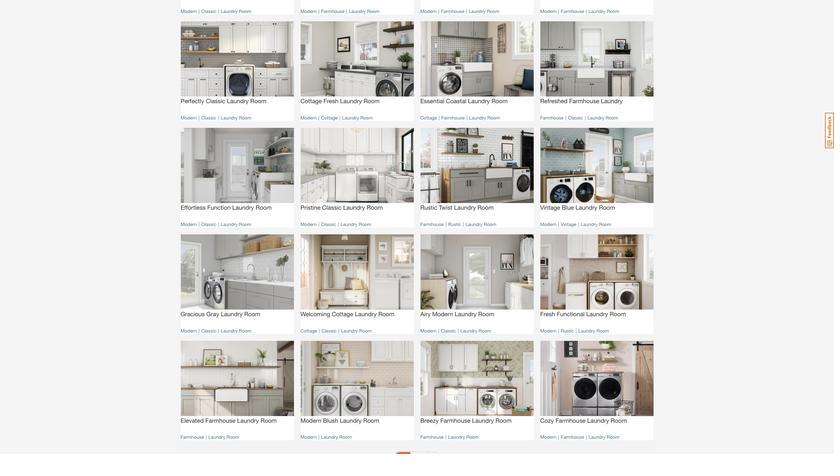 Task type: vqa. For each thing, say whether or not it's contained in the screenshot.


Task type: describe. For each thing, give the bounding box(es) containing it.
modern | classic | laundry room for gracious gray laundry room
[[181, 328, 252, 334]]

airy modern laundry room
[[421, 311, 495, 318]]

classic inside pristine classic laundry room link
[[322, 204, 342, 211]]

classic for perfectly classic laundry room
[[201, 115, 217, 121]]

fresh functional laundry room
[[541, 311, 626, 318]]

pristine classic laundry room
[[301, 204, 383, 211]]

modern | classic | laundry room for perfectly classic laundry room
[[181, 115, 252, 121]]

classic for gracious gray laundry room
[[201, 328, 217, 334]]

feedback link image
[[826, 113, 835, 149]]

cottage fresh laundry room
[[301, 97, 380, 105]]

stretchy image image for cottage fresh laundry room
[[301, 21, 414, 97]]

rustic link for functional
[[561, 328, 574, 334]]

rustic twist laundry room
[[421, 204, 494, 211]]

classic for refreshed farmhouse laundry
[[568, 115, 584, 121]]

perfectly classic laundry room
[[181, 97, 267, 105]]

blue
[[562, 204, 574, 211]]

modern | cottage | laundry room
[[301, 115, 373, 121]]

cottage for cottage | farmhouse | laundry room
[[421, 115, 437, 121]]

gracious
[[181, 311, 205, 318]]

effortless function laundry room
[[181, 204, 272, 211]]

stretchy image image for essential coastal laundry room
[[421, 21, 534, 97]]

laundry inside "link"
[[588, 417, 610, 425]]

stretchy image image for elevated farmhouse laundry room
[[181, 341, 294, 417]]

stretchy image image for cozy farmhouse laundry room
[[541, 341, 654, 417]]

farmhouse | laundry room for elevated
[[181, 435, 239, 440]]

modern link for airy modern laundry room
[[421, 328, 437, 334]]

refreshed farmhouse laundry link
[[541, 97, 654, 111]]

classic link for welcoming cottage laundry room
[[322, 328, 337, 334]]

cottage link for essential coastal laundry room
[[421, 115, 437, 121]]

modern link for cottage fresh laundry room
[[301, 115, 317, 121]]

modern link for gracious gray laundry room
[[181, 328, 197, 334]]

stretchy image image for welcoming cottage laundry room
[[301, 234, 414, 310]]

room inside "link"
[[611, 417, 627, 425]]

refreshed
[[541, 97, 568, 105]]

stretchy image image for effortless function laundry room
[[181, 128, 294, 203]]

gracious gray laundry room
[[181, 311, 261, 318]]

function
[[207, 204, 231, 211]]

stretchy image image for modern blush laundry room
[[301, 341, 414, 417]]

0 horizontal spatial fresh
[[324, 97, 339, 105]]

classic link for gracious gray laundry room
[[201, 328, 217, 334]]

refreshed farmhouse laundry
[[541, 97, 623, 105]]

stretchy image image for airy modern laundry room
[[421, 234, 534, 310]]

classic for effortless function laundry room
[[201, 221, 217, 227]]

breezy farmhouse laundry room
[[421, 417, 512, 425]]

modern | classic | laundry room for pristine classic laundry room
[[301, 221, 372, 227]]

cozy farmhouse laundry room
[[541, 417, 627, 425]]

classic link for effortless function laundry room
[[201, 221, 217, 227]]

classic for airy modern laundry room
[[441, 328, 456, 334]]

classic inside perfectly classic laundry room link
[[206, 97, 225, 105]]

1 vertical spatial vintage
[[561, 221, 577, 227]]

perfectly
[[181, 97, 204, 105]]

essential
[[421, 97, 445, 105]]

welcoming cottage laundry room
[[301, 311, 395, 318]]

cottage down cottage fresh laundry room
[[321, 115, 338, 121]]

classic link for pristine classic laundry room
[[321, 221, 336, 227]]

farmhouse inside "link"
[[556, 417, 586, 425]]

modern link for effortless function laundry room
[[181, 221, 197, 227]]

modern link for perfectly classic laundry room
[[181, 115, 197, 121]]

vintage blue laundry room link
[[541, 203, 654, 217]]

coastal
[[446, 97, 467, 105]]

blush
[[323, 417, 338, 425]]

cottage up the "cottage | classic | laundry room"
[[332, 311, 354, 318]]

essential coastal laundry room link
[[421, 97, 534, 111]]



Task type: locate. For each thing, give the bounding box(es) containing it.
modern link
[[181, 8, 197, 14], [301, 8, 317, 14], [421, 8, 437, 14], [541, 8, 557, 14], [181, 115, 197, 121], [301, 115, 317, 121], [181, 221, 197, 227], [301, 221, 317, 227], [541, 221, 557, 227], [181, 328, 197, 334], [421, 328, 437, 334], [541, 328, 557, 334], [301, 435, 317, 440], [541, 435, 557, 440]]

cottage for cottage | classic | laundry room
[[301, 328, 317, 334]]

modern | classic | laundry room
[[181, 8, 252, 14], [181, 115, 252, 121], [181, 221, 252, 227], [301, 221, 372, 227], [181, 328, 252, 334], [421, 328, 492, 334]]

classic link for perfectly classic laundry room
[[201, 115, 217, 121]]

farmhouse link
[[321, 8, 345, 14], [441, 8, 465, 14], [561, 8, 585, 14], [442, 115, 465, 121], [541, 115, 564, 121], [421, 221, 444, 227], [181, 435, 204, 440], [421, 435, 444, 440], [561, 435, 585, 440]]

perfectly classic laundry room link
[[181, 97, 294, 111]]

stretchy image image for pristine classic laundry room
[[301, 128, 414, 203]]

0 vertical spatial rustic link
[[449, 221, 462, 227]]

farmhouse | rustic | laundry room
[[421, 221, 497, 227]]

cozy farmhouse laundry room link
[[541, 417, 654, 431]]

cottage | farmhouse | laundry room
[[421, 115, 500, 121]]

fresh functional laundry room link
[[541, 310, 654, 324]]

effortless function laundry room link
[[181, 203, 294, 217]]

gray
[[207, 311, 219, 318]]

rustic twist laundry room link
[[421, 203, 534, 217]]

1 vertical spatial rustic link
[[561, 328, 574, 334]]

vintage left blue
[[541, 204, 561, 211]]

rustic
[[421, 204, 438, 211], [449, 221, 462, 227], [561, 328, 574, 334]]

modern | rustic | laundry room
[[541, 328, 610, 334]]

modern | classic | laundry room for effortless function laundry room
[[181, 221, 252, 227]]

0 vertical spatial rustic
[[421, 204, 438, 211]]

breezy
[[421, 417, 439, 425]]

farmhouse | laundry room down breezy farmhouse laundry room
[[421, 435, 479, 440]]

modern | laundry room
[[301, 435, 352, 440]]

breezy farmhouse laundry room link
[[421, 417, 534, 431]]

farmhouse | laundry room down the elevated
[[181, 435, 239, 440]]

fresh left functional
[[541, 311, 556, 318]]

stretchy image image for rustic twist laundry room
[[421, 128, 534, 203]]

cottage link down cottage fresh laundry room
[[321, 115, 338, 121]]

cottage | classic | laundry room
[[301, 328, 372, 334]]

fresh
[[324, 97, 339, 105], [541, 311, 556, 318]]

elevated farmhouse laundry room link
[[181, 417, 294, 431]]

farmhouse | classic | laundry room
[[541, 115, 619, 121]]

1 horizontal spatial cottage link
[[321, 115, 338, 121]]

1 horizontal spatial rustic
[[449, 221, 462, 227]]

modern | classic | laundry room for airy modern laundry room
[[421, 328, 492, 334]]

stretchy image image for refreshed farmhouse laundry
[[541, 21, 654, 97]]

rustic link down rustic twist laundry room
[[449, 221, 462, 227]]

0 vertical spatial fresh
[[324, 97, 339, 105]]

modern link for fresh functional laundry room
[[541, 328, 557, 334]]

rustic left 'twist' at the right top of the page
[[421, 204, 438, 211]]

cottage link
[[321, 115, 338, 121], [421, 115, 437, 121], [301, 328, 317, 334]]

classic link for refreshed farmhouse laundry
[[568, 115, 584, 121]]

cottage
[[301, 97, 322, 105], [321, 115, 338, 121], [421, 115, 437, 121], [332, 311, 354, 318], [301, 328, 317, 334]]

1 horizontal spatial rustic link
[[561, 328, 574, 334]]

effortless
[[181, 204, 206, 211]]

0 vertical spatial vintage
[[541, 204, 561, 211]]

stretchy image image for fresh functional laundry room
[[541, 234, 654, 310]]

vintage
[[541, 204, 561, 211], [561, 221, 577, 227]]

cottage fresh laundry room link
[[301, 97, 414, 111]]

welcoming cottage laundry room link
[[301, 310, 414, 324]]

1 farmhouse | laundry room from the left
[[181, 435, 239, 440]]

1 horizontal spatial farmhouse | laundry room
[[421, 435, 479, 440]]

rustic link
[[449, 221, 462, 227], [561, 328, 574, 334]]

cozy
[[541, 417, 554, 425]]

classic link
[[201, 8, 217, 14], [201, 115, 217, 121], [568, 115, 584, 121], [201, 221, 217, 227], [321, 221, 336, 227], [201, 328, 217, 334], [322, 328, 337, 334], [441, 328, 456, 334]]

airy
[[421, 311, 431, 318]]

0 horizontal spatial rustic
[[421, 204, 438, 211]]

rustic link for twist
[[449, 221, 462, 227]]

modern blush laundry room link
[[301, 417, 414, 431]]

rustic for rustic twist laundry room
[[449, 221, 462, 227]]

2 horizontal spatial rustic
[[561, 328, 574, 334]]

welcoming
[[301, 311, 330, 318]]

1 horizontal spatial fresh
[[541, 311, 556, 318]]

cottage for cottage fresh laundry room
[[301, 97, 322, 105]]

0 horizontal spatial vintage
[[541, 204, 561, 211]]

classic link for airy modern laundry room
[[441, 328, 456, 334]]

vintage blue laundry room
[[541, 204, 616, 211]]

essential coastal laundry room
[[421, 97, 508, 105]]

airy modern laundry room link
[[421, 310, 534, 324]]

modern | vintage | laundry room
[[541, 221, 612, 227]]

stretchy image image for breezy farmhouse laundry room
[[421, 341, 534, 417]]

pristine classic laundry room link
[[301, 203, 414, 217]]

cottage down 'welcoming'
[[301, 328, 317, 334]]

cottage link down essential
[[421, 115, 437, 121]]

farmhouse
[[321, 8, 345, 14], [441, 8, 465, 14], [561, 8, 585, 14], [570, 97, 600, 105], [442, 115, 465, 121], [541, 115, 564, 121], [421, 221, 444, 227], [206, 417, 236, 425], [441, 417, 471, 425], [556, 417, 586, 425], [181, 435, 204, 440], [421, 435, 444, 440], [561, 435, 585, 440]]

laundry room link
[[221, 8, 252, 14], [349, 8, 380, 14], [469, 8, 500, 14], [589, 8, 620, 14], [221, 115, 252, 121], [342, 115, 373, 121], [470, 115, 500, 121], [588, 115, 619, 121], [221, 221, 252, 227], [341, 221, 372, 227], [466, 221, 497, 227], [581, 221, 612, 227], [221, 328, 252, 334], [341, 328, 372, 334], [461, 328, 492, 334], [579, 328, 610, 334], [209, 435, 239, 440], [321, 435, 352, 440], [449, 435, 479, 440], [589, 435, 620, 440]]

modern link for vintage blue laundry room
[[541, 221, 557, 227]]

modern blush laundry room
[[301, 417, 380, 425]]

vintage down blue
[[561, 221, 577, 227]]

1 horizontal spatial vintage
[[561, 221, 577, 227]]

fresh up modern | cottage | laundry room
[[324, 97, 339, 105]]

pristine
[[301, 204, 321, 211]]

classic for pristine classic laundry room
[[321, 221, 336, 227]]

classic for welcoming cottage laundry room
[[322, 328, 337, 334]]

rustic inside "rustic twist laundry room" link
[[421, 204, 438, 211]]

stretchy image image for vintage blue laundry room
[[541, 128, 654, 203]]

stretchy image image for perfectly classic laundry room
[[181, 21, 294, 97]]

rustic link down functional
[[561, 328, 574, 334]]

cottage link down 'welcoming'
[[301, 328, 317, 334]]

1 vertical spatial fresh
[[541, 311, 556, 318]]

modern link for modern blush laundry room
[[301, 435, 317, 440]]

0 horizontal spatial rustic link
[[449, 221, 462, 227]]

rustic down rustic twist laundry room
[[449, 221, 462, 227]]

vintage link
[[561, 221, 577, 227]]

farmhouse | laundry room
[[181, 435, 239, 440], [421, 435, 479, 440]]

modern | farmhouse | laundry room
[[301, 8, 380, 14], [421, 8, 500, 14], [541, 8, 620, 14], [541, 435, 620, 440]]

2 farmhouse | laundry room from the left
[[421, 435, 479, 440]]

cottage link for welcoming cottage laundry room
[[301, 328, 317, 334]]

cottage down essential
[[421, 115, 437, 121]]

2 horizontal spatial cottage link
[[421, 115, 437, 121]]

0 horizontal spatial cottage link
[[301, 328, 317, 334]]

cottage up modern | cottage | laundry room
[[301, 97, 322, 105]]

elevated
[[181, 417, 204, 425]]

rustic down functional
[[561, 328, 574, 334]]

farmhouse | laundry room for breezy
[[421, 435, 479, 440]]

classic
[[201, 8, 217, 14], [206, 97, 225, 105], [201, 115, 217, 121], [568, 115, 584, 121], [322, 204, 342, 211], [201, 221, 217, 227], [321, 221, 336, 227], [201, 328, 217, 334], [322, 328, 337, 334], [441, 328, 456, 334]]

elevated farmhouse laundry room
[[181, 417, 277, 425]]

room
[[239, 8, 252, 14], [367, 8, 380, 14], [487, 8, 500, 14], [607, 8, 620, 14], [251, 97, 267, 105], [364, 97, 380, 105], [492, 97, 508, 105], [239, 115, 252, 121], [361, 115, 373, 121], [488, 115, 500, 121], [606, 115, 619, 121], [256, 204, 272, 211], [367, 204, 383, 211], [478, 204, 494, 211], [599, 204, 616, 211], [239, 221, 252, 227], [359, 221, 372, 227], [484, 221, 497, 227], [599, 221, 612, 227], [244, 311, 261, 318], [379, 311, 395, 318], [479, 311, 495, 318], [610, 311, 626, 318], [239, 328, 252, 334], [360, 328, 372, 334], [479, 328, 492, 334], [597, 328, 610, 334], [261, 417, 277, 425], [364, 417, 380, 425], [496, 417, 512, 425], [611, 417, 627, 425], [227, 435, 239, 440], [340, 435, 352, 440], [467, 435, 479, 440], [607, 435, 620, 440]]

modern
[[181, 8, 197, 14], [301, 8, 317, 14], [421, 8, 437, 14], [541, 8, 557, 14], [181, 115, 197, 121], [301, 115, 317, 121], [181, 221, 197, 227], [301, 221, 317, 227], [541, 221, 557, 227], [433, 311, 454, 318], [181, 328, 197, 334], [421, 328, 437, 334], [541, 328, 557, 334], [301, 417, 322, 425], [301, 435, 317, 440], [541, 435, 557, 440]]

twist
[[439, 204, 453, 211]]

rustic for fresh functional laundry room
[[561, 328, 574, 334]]

modern link for pristine classic laundry room
[[301, 221, 317, 227]]

modern link for cozy farmhouse laundry room
[[541, 435, 557, 440]]

laundry
[[221, 8, 238, 14], [349, 8, 366, 14], [469, 8, 486, 14], [589, 8, 606, 14], [227, 97, 249, 105], [340, 97, 362, 105], [468, 97, 490, 105], [601, 97, 623, 105], [221, 115, 238, 121], [342, 115, 359, 121], [470, 115, 487, 121], [588, 115, 605, 121], [232, 204, 254, 211], [344, 204, 365, 211], [454, 204, 476, 211], [576, 204, 598, 211], [221, 221, 238, 227], [341, 221, 358, 227], [466, 221, 483, 227], [581, 221, 598, 227], [221, 311, 243, 318], [355, 311, 377, 318], [455, 311, 477, 318], [587, 311, 609, 318], [221, 328, 238, 334], [341, 328, 358, 334], [461, 328, 478, 334], [579, 328, 596, 334], [237, 417, 259, 425], [340, 417, 362, 425], [472, 417, 494, 425], [588, 417, 610, 425], [209, 435, 226, 440], [321, 435, 338, 440], [449, 435, 465, 440], [589, 435, 606, 440]]

0 horizontal spatial farmhouse | laundry room
[[181, 435, 239, 440]]

2 vertical spatial rustic
[[561, 328, 574, 334]]

1 vertical spatial rustic
[[449, 221, 462, 227]]

functional
[[557, 311, 585, 318]]

gracious gray laundry room link
[[181, 310, 294, 324]]

stretchy image image for gracious gray laundry room
[[181, 234, 294, 310]]

stretchy image image
[[181, 21, 294, 97], [301, 21, 414, 97], [421, 21, 534, 97], [541, 21, 654, 97], [181, 128, 294, 203], [301, 128, 414, 203], [421, 128, 534, 203], [541, 128, 654, 203], [181, 234, 294, 310], [301, 234, 414, 310], [421, 234, 534, 310], [541, 234, 654, 310], [181, 341, 294, 417], [301, 341, 414, 417], [421, 341, 534, 417], [541, 341, 654, 417]]

|
[[199, 8, 200, 14], [218, 8, 219, 14], [319, 8, 320, 14], [346, 8, 347, 14], [439, 8, 440, 14], [466, 8, 467, 14], [559, 8, 560, 14], [586, 8, 587, 14], [199, 115, 200, 121], [218, 115, 219, 121], [319, 115, 320, 121], [340, 115, 341, 121], [439, 115, 440, 121], [467, 115, 468, 121], [566, 115, 567, 121], [585, 115, 586, 121], [199, 221, 200, 227], [218, 221, 219, 227], [319, 221, 320, 227], [338, 221, 339, 227], [446, 221, 447, 227], [463, 221, 464, 227], [559, 221, 560, 227], [579, 221, 580, 227], [199, 328, 200, 334], [218, 328, 219, 334], [319, 328, 320, 334], [339, 328, 340, 334], [439, 328, 440, 334], [458, 328, 459, 334], [559, 328, 560, 334], [576, 328, 577, 334], [206, 435, 207, 440], [319, 435, 320, 440], [446, 435, 447, 440], [559, 435, 560, 440], [586, 435, 587, 440]]



